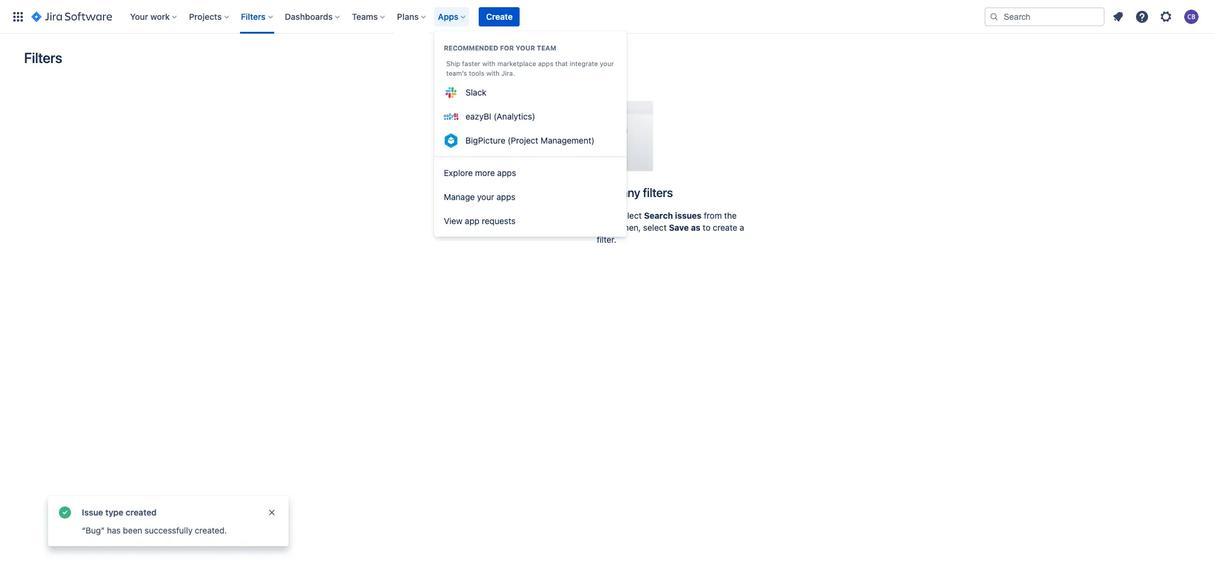 Task type: describe. For each thing, give the bounding box(es) containing it.
select
[[618, 211, 642, 221]]

appswitcher icon image
[[11, 9, 25, 24]]

then,
[[619, 223, 641, 233]]

apps inside ship faster with marketplace apps that integrate your team's tools with jira.
[[538, 60, 554, 67]]

primary element
[[7, 0, 985, 33]]

your up marketplace
[[516, 44, 535, 52]]

select
[[643, 223, 667, 233]]

management)
[[541, 135, 595, 146]]

can
[[493, 211, 507, 221]]

work
[[150, 11, 170, 21]]

bigpicture
[[466, 135, 506, 146]]

been
[[123, 526, 142, 536]]

notifications image
[[1111, 9, 1126, 24]]

as
[[691, 223, 701, 233]]

you don't have any filters
[[540, 186, 673, 200]]

create inside to create a filter.
[[713, 223, 738, 233]]

Search field
[[985, 7, 1105, 26]]

"bug"
[[82, 526, 105, 536]]

that
[[556, 60, 568, 67]]

ship faster with marketplace apps that integrate your team's tools with jira.
[[446, 60, 614, 77]]

successfully
[[145, 526, 193, 536]]

projects
[[189, 11, 222, 21]]

searching.
[[575, 211, 615, 221]]

apps for explore more apps
[[497, 168, 516, 178]]

view
[[444, 216, 463, 226]]

save
[[669, 223, 689, 233]]

for
[[500, 44, 514, 52]]

created
[[126, 508, 157, 518]]

plans
[[397, 11, 419, 21]]

app
[[465, 216, 480, 226]]

your work button
[[127, 7, 182, 26]]

explore
[[444, 168, 473, 178]]

you for you can create a filter by searching. select search issues
[[477, 211, 491, 221]]

sidebar
[[469, 223, 498, 233]]

recommended
[[444, 44, 499, 52]]

has
[[107, 526, 121, 536]]

eazybi
[[466, 111, 492, 122]]

criteria.
[[587, 223, 617, 233]]

help image
[[1135, 9, 1150, 24]]

and
[[500, 223, 515, 233]]

manage your apps
[[444, 192, 516, 202]]

your work
[[130, 11, 170, 21]]

tools
[[469, 69, 485, 77]]

integrate
[[570, 60, 598, 67]]

your profile and settings image
[[1185, 9, 1199, 24]]

1 vertical spatial with
[[487, 69, 500, 77]]

your inside from the sidebar and enter your search criteria. then, select
[[540, 223, 557, 233]]

eazybi (analytics)
[[466, 111, 535, 122]]

requests
[[482, 216, 516, 226]]

apps
[[438, 11, 459, 21]]

you can create a filter by searching. select search issues
[[477, 211, 702, 221]]

from
[[704, 211, 722, 221]]

(analytics)
[[494, 111, 535, 122]]

plans button
[[394, 7, 431, 26]]

eazybi logo image
[[444, 110, 458, 124]]

filters
[[643, 186, 673, 200]]

recommended for your team
[[444, 44, 556, 52]]

(project
[[508, 135, 539, 146]]

by
[[563, 211, 573, 221]]

search
[[644, 211, 673, 221]]

slack
[[466, 87, 487, 97]]

group containing slack
[[434, 31, 627, 156]]

have
[[593, 186, 619, 200]]

ship
[[446, 60, 460, 67]]

explore more apps
[[444, 168, 516, 178]]

banner containing your work
[[0, 0, 1214, 34]]

to create a filter.
[[597, 223, 744, 245]]

1 vertical spatial filters
[[24, 49, 62, 66]]

search
[[559, 223, 585, 233]]

type
[[105, 508, 124, 518]]



Task type: locate. For each thing, give the bounding box(es) containing it.
with up the tools
[[482, 60, 496, 67]]

bigpicture logo image
[[444, 134, 458, 148]]

"bug" has been successfully created.
[[82, 526, 227, 536]]

team
[[537, 44, 556, 52]]

you up sidebar
[[477, 211, 491, 221]]

any
[[621, 186, 641, 200]]

filters right projects popup button
[[241, 11, 266, 21]]

0 vertical spatial create
[[510, 211, 534, 221]]

apps button
[[434, 7, 471, 26]]

apps
[[538, 60, 554, 67], [497, 168, 516, 178], [497, 192, 516, 202]]

team's
[[446, 69, 467, 77]]

you up filter
[[540, 186, 560, 200]]

filters button
[[237, 7, 278, 26]]

0 vertical spatial you
[[540, 186, 560, 200]]

filter.
[[597, 235, 617, 245]]

your right integrate
[[600, 60, 614, 67]]

1 vertical spatial you
[[477, 211, 491, 221]]

0 horizontal spatial a
[[536, 211, 541, 221]]

0 horizontal spatial filters
[[24, 49, 62, 66]]

success image
[[58, 506, 72, 520]]

issue
[[82, 508, 103, 518]]

issues
[[675, 211, 702, 221]]

you for you don't have any filters
[[540, 186, 560, 200]]

filters inside dropdown button
[[241, 11, 266, 21]]

issue type created
[[82, 508, 157, 518]]

create
[[486, 11, 513, 21]]

bigpicture (project management) link
[[434, 129, 627, 153]]

apps right "more"
[[497, 168, 516, 178]]

enter
[[517, 223, 537, 233]]

your inside manage your apps link
[[477, 192, 494, 202]]

from the sidebar and enter your search criteria. then, select
[[469, 211, 737, 233]]

filters down 'appswitcher icon'
[[24, 49, 62, 66]]

your inside ship faster with marketplace apps that integrate your team's tools with jira.
[[600, 60, 614, 67]]

created.
[[195, 526, 227, 536]]

apps for manage your apps
[[497, 192, 516, 202]]

0 horizontal spatial you
[[477, 211, 491, 221]]

a
[[536, 211, 541, 221], [740, 223, 744, 233]]

0 vertical spatial apps
[[538, 60, 554, 67]]

the
[[724, 211, 737, 221]]

dashboards
[[285, 11, 333, 21]]

filters
[[241, 11, 266, 21], [24, 49, 62, 66]]

1 horizontal spatial you
[[540, 186, 560, 200]]

a right to
[[740, 223, 744, 233]]

your up can
[[477, 192, 494, 202]]

1 horizontal spatial create
[[713, 223, 738, 233]]

teams button
[[348, 7, 390, 26]]

filter
[[543, 211, 561, 221]]

with
[[482, 60, 496, 67], [487, 69, 500, 77]]

don't
[[563, 186, 591, 200]]

0 vertical spatial a
[[536, 211, 541, 221]]

view app requests link
[[434, 209, 627, 233]]

apps inside "link"
[[497, 168, 516, 178]]

2 vertical spatial apps
[[497, 192, 516, 202]]

explore more apps link
[[434, 161, 627, 185]]

save as
[[669, 223, 701, 233]]

group
[[434, 31, 627, 156]]

slackforatlassianapp logo image
[[444, 85, 458, 100]]

your
[[130, 11, 148, 21]]

slack link
[[434, 81, 627, 105]]

settings image
[[1159, 9, 1174, 24]]

dismiss image
[[267, 508, 277, 518]]

dashboards button
[[281, 7, 345, 26]]

eazybi (analytics) link
[[434, 105, 627, 129]]

marketplace
[[498, 60, 536, 67]]

1 horizontal spatial a
[[740, 223, 744, 233]]

projects button
[[185, 7, 234, 26]]

create
[[510, 211, 534, 221], [713, 223, 738, 233]]

you
[[540, 186, 560, 200], [477, 211, 491, 221]]

a left filter
[[536, 211, 541, 221]]

1 horizontal spatial filters
[[241, 11, 266, 21]]

search image
[[990, 12, 999, 21]]

more
[[475, 168, 495, 178]]

create button
[[479, 7, 520, 26]]

bigpicture (project management)
[[466, 135, 595, 146]]

jira.
[[502, 69, 515, 77]]

create up enter
[[510, 211, 534, 221]]

apps up can
[[497, 192, 516, 202]]

with left jira.
[[487, 69, 500, 77]]

0 horizontal spatial create
[[510, 211, 534, 221]]

banner
[[0, 0, 1214, 34]]

manage your apps link
[[434, 185, 627, 209]]

teams
[[352, 11, 378, 21]]

apps down team
[[538, 60, 554, 67]]

1 vertical spatial create
[[713, 223, 738, 233]]

a inside to create a filter.
[[740, 223, 744, 233]]

view app requests
[[444, 216, 516, 226]]

jira software image
[[31, 9, 112, 24], [31, 9, 112, 24]]

0 vertical spatial filters
[[241, 11, 266, 21]]

0 vertical spatial with
[[482, 60, 496, 67]]

your down filter
[[540, 223, 557, 233]]

manage
[[444, 192, 475, 202]]

to
[[703, 223, 711, 233]]

faster
[[462, 60, 481, 67]]

1 vertical spatial apps
[[497, 168, 516, 178]]

create down the
[[713, 223, 738, 233]]

your
[[516, 44, 535, 52], [600, 60, 614, 67], [477, 192, 494, 202], [540, 223, 557, 233]]

1 vertical spatial a
[[740, 223, 744, 233]]



Task type: vqa. For each thing, say whether or not it's contained in the screenshot.
the You don't have any filters
yes



